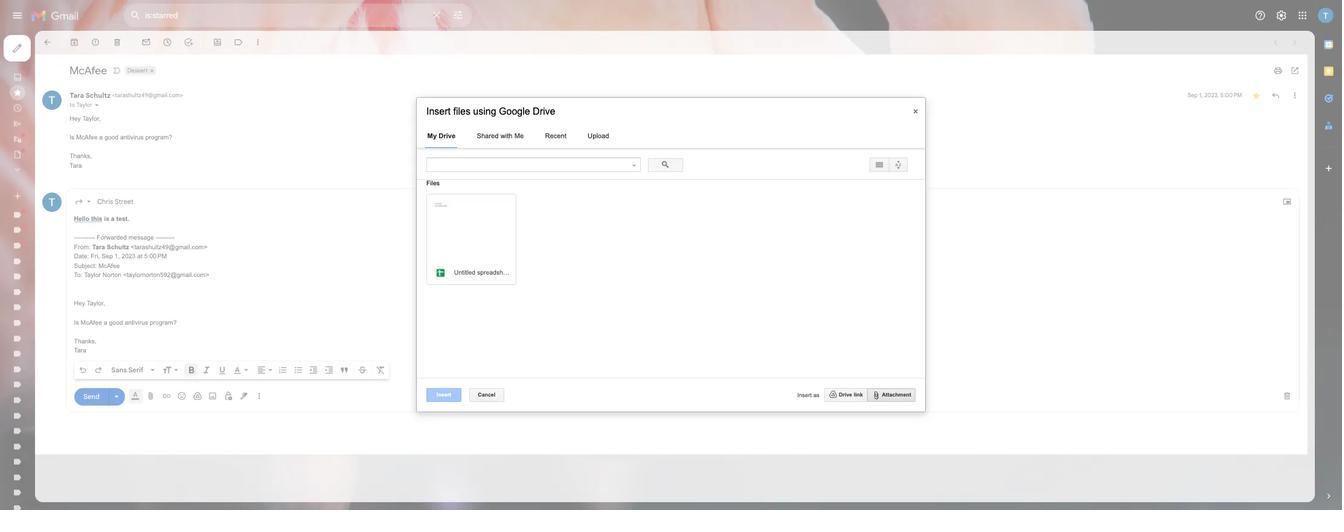 Task type: locate. For each thing, give the bounding box(es) containing it.
search mail image
[[158, 8, 180, 30]]

back to starred image
[[53, 47, 65, 59]]

mcafee right 'is'
[[101, 399, 128, 408]]

move to inbox image
[[266, 47, 278, 59]]

13 - from the left
[[200, 293, 203, 301]]

schultz
[[107, 114, 138, 125]]

indent less ‪(⌘[)‬ image
[[386, 457, 398, 469]]

1 vertical spatial mcafee
[[123, 329, 150, 337]]

mcafee up the schultz
[[87, 80, 134, 96]]

clear search image
[[534, 7, 558, 31]]

archive image
[[87, 47, 99, 59]]

0 horizontal spatial a
[[130, 399, 134, 408]]

mcafee
[[87, 80, 134, 96], [123, 329, 150, 337], [101, 399, 128, 408]]

underline ‪(⌘u)‬ image
[[272, 457, 284, 469]]

hello this is a test.
[[93, 270, 162, 278]]

0 vertical spatial a
[[139, 270, 143, 278]]

tara
[[87, 114, 105, 125], [87, 203, 102, 211]]

formatting options toolbar
[[93, 452, 487, 474]]

1 vertical spatial a
[[130, 399, 134, 408]]

0 vertical spatial mcafee
[[87, 80, 134, 96]]

this
[[114, 270, 128, 278]]

mcafee inside the ---------- forwarded message --------- from: date: fri, sep 1, 2023 at 5:00 pm subject: mcafee to: taylor norton <taylornorton592@gmail.com>
[[123, 329, 150, 337]]

1 vertical spatial taylor
[[105, 340, 126, 349]]

tara up to
[[87, 114, 105, 125]]

---------- forwarded message --------- from: date: fri, sep 1, 2023 at 5:00 pm subject: mcafee to: taylor norton <taylornorton592@gmail.com>
[[93, 293, 262, 349]]

None search field
[[155, 5, 590, 34]]

1 vertical spatial tara
[[87, 203, 102, 211]]

tara inside tara schultz to taylor
[[87, 114, 105, 125]]

16 - from the left
[[208, 293, 210, 301]]

italic ‪(⌘i)‬ image
[[253, 457, 265, 469]]

5:00 pm
[[180, 317, 209, 325]]

taylor
[[96, 127, 115, 136], [105, 340, 126, 349]]

tara down thanks,
[[87, 203, 102, 211]]

2023
[[152, 317, 169, 325]]

2 tara from the top
[[87, 203, 102, 211]]

forwarded
[[121, 293, 159, 301]]

taylor right to
[[96, 127, 115, 136]]

add to tasks image
[[230, 47, 242, 59]]

to:
[[93, 340, 103, 349]]

1 tara from the top
[[87, 114, 105, 125]]

remove formatting ‪(⌘\)‬ image
[[470, 457, 482, 469]]

advanced search options image
[[561, 7, 585, 31]]

18 - from the left
[[213, 293, 216, 301]]

message
[[161, 293, 193, 301]]

is
[[130, 270, 137, 278]]

14 - from the left
[[203, 293, 205, 301]]

snooze image
[[203, 47, 215, 59]]

5 - from the left
[[103, 293, 106, 301]]

11 - from the left
[[195, 293, 197, 301]]

a left good at left
[[130, 399, 134, 408]]

date:
[[93, 317, 111, 325]]

at
[[172, 317, 178, 325]]

a right is
[[139, 270, 143, 278]]

0 vertical spatial taylor
[[96, 127, 115, 136]]

numbered list ‪(⌘⇧7)‬ image
[[347, 457, 360, 469]]

not important switch
[[140, 82, 152, 94]]

antivirus
[[156, 399, 185, 408]]

strikethrough ‪(⌘⇧x)‬ image
[[447, 457, 459, 469]]

taylor inside tara schultz to taylor
[[96, 127, 115, 136]]

7 - from the left
[[108, 293, 111, 301]]

quote ‪(⌘⇧9)‬ image
[[425, 457, 437, 469]]

a
[[139, 270, 143, 278], [130, 399, 134, 408]]

0 vertical spatial tara
[[87, 114, 105, 125]]

fri,
[[114, 317, 125, 325]]

19 - from the left
[[216, 293, 218, 301]]

mcafee down the "sep"
[[123, 329, 150, 337]]

<taylornorton592@gmail.com>
[[154, 340, 262, 349]]

navigation
[[0, 39, 145, 511]]

-
[[93, 293, 95, 301], [95, 293, 98, 301], [98, 293, 100, 301], [100, 293, 103, 301], [103, 293, 106, 301], [106, 293, 108, 301], [108, 293, 111, 301], [111, 293, 114, 301], [114, 293, 116, 301], [116, 293, 119, 301], [195, 293, 197, 301], [197, 293, 200, 301], [200, 293, 203, 301], [203, 293, 205, 301], [205, 293, 208, 301], [208, 293, 210, 301], [210, 293, 213, 301], [213, 293, 216, 301], [216, 293, 218, 301]]

sep
[[127, 317, 141, 325]]

taylor down subject:
[[105, 340, 126, 349]]



Task type: describe. For each thing, give the bounding box(es) containing it.
4 - from the left
[[100, 293, 103, 301]]

dessert
[[159, 84, 185, 93]]

dessert button
[[157, 83, 186, 94]]

3 - from the left
[[98, 293, 100, 301]]

delete image
[[140, 47, 152, 59]]

10 - from the left
[[116, 293, 119, 301]]

good
[[136, 399, 154, 408]]

street
[[144, 247, 167, 258]]

test.
[[145, 270, 162, 278]]

norton
[[128, 340, 152, 349]]

chris
[[122, 247, 142, 258]]

to
[[87, 127, 94, 136]]

thanks,
[[87, 191, 115, 200]]

tara inside thanks, tara
[[87, 203, 102, 211]]

bold ‪(⌘b)‬ image
[[233, 457, 245, 469]]

taylor inside the ---------- forwarded message --------- from: date: fri, sep 1, 2023 at 5:00 pm subject: mcafee to: taylor norton <taylornorton592@gmail.com>
[[105, 340, 126, 349]]

subject:
[[93, 329, 121, 337]]

redo ‪(⌘y)‬ image
[[117, 457, 129, 469]]

2 vertical spatial mcafee
[[101, 399, 128, 408]]

15 - from the left
[[205, 293, 208, 301]]

from:
[[93, 305, 113, 313]]

1 horizontal spatial a
[[139, 270, 143, 278]]

2 - from the left
[[95, 293, 98, 301]]

1 - from the left
[[93, 293, 95, 301]]

6 - from the left
[[106, 293, 108, 301]]

chris street
[[122, 247, 167, 258]]

indent more ‪(⌘])‬ image
[[405, 457, 418, 469]]

program?
[[187, 399, 221, 408]]

8 - from the left
[[111, 293, 114, 301]]

thanks, tara
[[87, 191, 115, 211]]

Message Body text field
[[93, 268, 1343, 445]]

hey taylor,
[[93, 376, 131, 384]]

is mcafee a good antivirus program?
[[93, 399, 221, 408]]

1,
[[143, 317, 150, 325]]

is
[[93, 399, 99, 408]]

12 - from the left
[[197, 293, 200, 301]]

report spam image
[[114, 47, 126, 59]]

hello
[[93, 270, 112, 278]]

9 - from the left
[[114, 293, 116, 301]]

tara schultz to taylor
[[87, 114, 138, 136]]

17 - from the left
[[210, 293, 213, 301]]



Task type: vqa. For each thing, say whether or not it's contained in the screenshot.
1st -
yes



